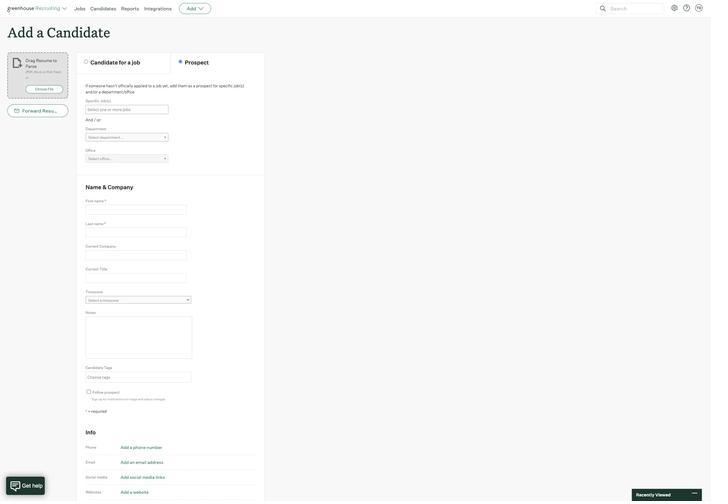 Task type: describe. For each thing, give the bounding box(es) containing it.
sign
[[92, 398, 98, 402]]

* = required
[[86, 409, 107, 414]]

reports
[[121, 5, 139, 12]]

add for add a phone number
[[121, 445, 129, 451]]

prospect inside if someone hasn't officially applied to a job yet, add them as a prospect for specific job(s) and/or a department/office
[[196, 84, 212, 88]]

a down 'someone'
[[99, 89, 101, 94]]

select department...
[[88, 135, 124, 140]]

parse
[[26, 64, 37, 69]]

timezone
[[103, 298, 119, 303]]

changes
[[153, 398, 165, 402]]

* for last name *
[[104, 222, 106, 226]]

stage
[[130, 398, 137, 402]]

timezone
[[86, 290, 103, 295]]

forward
[[22, 108, 41, 114]]

1 vertical spatial email
[[86, 461, 95, 465]]

select for select office...
[[88, 157, 99, 161]]

via
[[62, 108, 68, 114]]

Candidate for a job radio
[[84, 60, 88, 64]]

job(s)
[[100, 99, 111, 103]]

notes
[[86, 311, 96, 315]]

0 vertical spatial or
[[43, 70, 46, 74]]

for up officially on the top of the page
[[119, 59, 126, 66]]

office...
[[100, 157, 113, 161]]

tags
[[104, 366, 112, 371]]

0 vertical spatial candidate
[[47, 23, 110, 41]]

1 vertical spatial company
[[99, 244, 116, 249]]

add
[[170, 84, 177, 88]]

yet,
[[162, 84, 169, 88]]

applied
[[134, 84, 147, 88]]

last
[[86, 222, 93, 226]]

drag resume to parse (pdf, word, or rich text), or
[[26, 58, 62, 80]]

add for add social media links
[[121, 475, 129, 480]]

info
[[86, 430, 96, 436]]

and
[[86, 118, 93, 122]]

a left yet,
[[153, 84, 155, 88]]

if
[[86, 84, 88, 88]]

if someone hasn't officially applied to a job yet, add them as a prospect for specific job(s) and/or a department/office
[[86, 84, 244, 94]]

word,
[[34, 70, 42, 74]]

and/or
[[86, 89, 98, 94]]

1 vertical spatial prospect
[[104, 391, 120, 395]]

a inside select a timezone link
[[100, 298, 102, 303]]

select office... link
[[86, 155, 168, 163]]

td
[[697, 6, 702, 10]]

add social media links link
[[121, 475, 165, 480]]

an
[[130, 460, 135, 465]]

0 vertical spatial job
[[132, 59, 140, 66]]

to inside the 'drag resume to parse (pdf, word, or rich text), or'
[[53, 58, 57, 63]]

reports link
[[121, 5, 139, 12]]

first
[[86, 199, 93, 203]]

greenhouse recruiting image
[[7, 5, 62, 12]]

them
[[178, 84, 187, 88]]

Search text field
[[609, 4, 659, 13]]

add a phone number
[[121, 445, 162, 451]]

add for add a candidate
[[7, 23, 33, 41]]

title
[[99, 267, 107, 272]]

file
[[48, 87, 53, 91]]

0 vertical spatial company
[[108, 184, 133, 191]]

social media
[[86, 476, 107, 480]]

department
[[86, 127, 106, 131]]

follow prospect
[[92, 391, 120, 395]]

department/office
[[102, 89, 135, 94]]

add social media links
[[121, 475, 165, 480]]

select for select department...
[[88, 135, 99, 140]]

choose file
[[35, 87, 53, 91]]

someone
[[89, 84, 105, 88]]

specific
[[86, 99, 99, 103]]

candidates
[[90, 5, 116, 12]]

td button
[[694, 3, 704, 13]]

notifications
[[107, 398, 125, 402]]

td button
[[696, 4, 703, 12]]

job(s)
[[234, 84, 244, 88]]

resume for drag
[[36, 58, 52, 63]]

viewed
[[656, 493, 671, 498]]

last name *
[[86, 222, 106, 226]]

hasn't
[[106, 84, 117, 88]]

name & company
[[86, 184, 133, 191]]

add an email address link
[[121, 460, 163, 465]]

for right up
[[103, 398, 107, 402]]

department...
[[100, 135, 124, 140]]

add a candidate
[[7, 23, 110, 41]]

officially
[[118, 84, 133, 88]]

address
[[147, 460, 163, 465]]

status
[[144, 398, 153, 402]]

integrations link
[[144, 5, 172, 12]]

phone
[[133, 445, 146, 451]]

add for add
[[187, 5, 196, 12]]

email inside button
[[70, 108, 82, 114]]

&
[[102, 184, 107, 191]]

drag
[[26, 58, 35, 63]]

integrations
[[144, 5, 172, 12]]

0 horizontal spatial media
[[97, 476, 107, 480]]

select department... link
[[86, 133, 168, 142]]

required
[[91, 409, 107, 414]]



Task type: locate. For each thing, give the bounding box(es) containing it.
websites
[[86, 490, 101, 495]]

a left phone
[[130, 445, 132, 451]]

social
[[86, 476, 96, 480]]

select down timezone
[[88, 298, 99, 303]]

current for current company
[[86, 244, 99, 249]]

* inside * = required
[[86, 410, 87, 414]]

candidate for a job
[[90, 59, 140, 66]]

phone
[[86, 446, 97, 450]]

name for first
[[94, 199, 104, 203]]

email right via
[[70, 108, 82, 114]]

a left website
[[130, 490, 132, 495]]

1 vertical spatial current
[[86, 267, 99, 272]]

for inside if someone hasn't officially applied to a job yet, add them as a prospect for specific job(s) and/or a department/office
[[213, 84, 218, 88]]

resume
[[36, 58, 52, 63], [42, 108, 61, 114]]

for
[[119, 59, 126, 66], [213, 84, 218, 88], [103, 398, 107, 402], [125, 398, 129, 402]]

1 vertical spatial job
[[156, 84, 161, 88]]

to right applied
[[148, 84, 152, 88]]

select for select a timezone
[[88, 298, 99, 303]]

specific
[[219, 84, 233, 88]]

name
[[86, 184, 101, 191]]

0 vertical spatial prospect
[[196, 84, 212, 88]]

1 vertical spatial or
[[26, 76, 28, 80]]

1 vertical spatial name
[[94, 222, 103, 226]]

media
[[142, 475, 155, 480], [97, 476, 107, 480]]

prospect right as
[[196, 84, 212, 88]]

links
[[156, 475, 165, 480]]

for left stage
[[125, 398, 129, 402]]

jobs
[[74, 5, 85, 12]]

job left yet,
[[156, 84, 161, 88]]

=
[[88, 409, 91, 414]]

email
[[136, 460, 146, 465]]

* left = at the left of page
[[86, 410, 87, 414]]

0 horizontal spatial or
[[26, 76, 28, 80]]

add for add an email address
[[121, 460, 129, 465]]

2 select from the top
[[88, 157, 99, 161]]

name for last
[[94, 222, 103, 226]]

text),
[[54, 70, 62, 74]]

recently
[[636, 493, 655, 498]]

resume up rich
[[36, 58, 52, 63]]

a left timezone on the left bottom of the page
[[100, 298, 102, 303]]

candidate for candidate tags
[[86, 366, 103, 371]]

to
[[53, 58, 57, 63], [148, 84, 152, 88]]

* right last
[[104, 222, 106, 226]]

and / or:
[[86, 118, 102, 122]]

recently viewed
[[636, 493, 671, 498]]

0 horizontal spatial prospect
[[104, 391, 120, 395]]

resume inside the 'drag resume to parse (pdf, word, or rich text), or'
[[36, 58, 52, 63]]

candidate tags
[[86, 366, 112, 371]]

to inside if someone hasn't officially applied to a job yet, add them as a prospect for specific job(s) and/or a department/office
[[148, 84, 152, 88]]

0 horizontal spatial email
[[70, 108, 82, 114]]

select
[[88, 135, 99, 140], [88, 157, 99, 161], [88, 298, 99, 303]]

select a timezone link
[[86, 296, 191, 305]]

add button
[[179, 3, 211, 14]]

select office...
[[88, 157, 113, 161]]

Notes text field
[[86, 317, 192, 359]]

resume for forward
[[42, 108, 61, 114]]

3 select from the top
[[88, 298, 99, 303]]

current company
[[86, 244, 116, 249]]

current left title
[[86, 267, 99, 272]]

*
[[105, 199, 106, 203], [104, 222, 106, 226], [86, 410, 87, 414]]

company right "&"
[[108, 184, 133, 191]]

add a phone number link
[[121, 445, 162, 451]]

2 vertical spatial select
[[88, 298, 99, 303]]

company
[[108, 184, 133, 191], [99, 244, 116, 249]]

candidate right candidate for a job radio at the top left of the page
[[90, 59, 118, 66]]

website
[[133, 490, 149, 495]]

up
[[99, 398, 102, 402]]

0 vertical spatial name
[[94, 199, 104, 203]]

a down greenhouse recruiting image at the top left of the page
[[37, 23, 44, 41]]

add an email address
[[121, 460, 163, 465]]

a right as
[[193, 84, 195, 88]]

0 horizontal spatial job
[[132, 59, 140, 66]]

configure image
[[671, 4, 678, 12]]

2 vertical spatial candidate
[[86, 366, 103, 371]]

0 vertical spatial select
[[88, 135, 99, 140]]

current
[[86, 244, 99, 249], [86, 267, 99, 272]]

1 current from the top
[[86, 244, 99, 249]]

number
[[147, 445, 162, 451]]

1 select from the top
[[88, 135, 99, 140]]

a
[[37, 23, 44, 41], [128, 59, 131, 66], [153, 84, 155, 88], [193, 84, 195, 88], [99, 89, 101, 94], [100, 298, 102, 303], [130, 445, 132, 451], [130, 490, 132, 495]]

name right first
[[94, 199, 104, 203]]

or down the (pdf,
[[26, 76, 28, 80]]

select down department
[[88, 135, 99, 140]]

1 vertical spatial to
[[148, 84, 152, 88]]

media left links
[[142, 475, 155, 480]]

for left specific
[[213, 84, 218, 88]]

0 vertical spatial email
[[70, 108, 82, 114]]

0 vertical spatial *
[[105, 199, 106, 203]]

first name *
[[86, 199, 106, 203]]

resume left via
[[42, 108, 61, 114]]

add inside add popup button
[[187, 5, 196, 12]]

1 vertical spatial *
[[104, 222, 106, 226]]

sign up for notifications for stage and status changes
[[92, 398, 165, 402]]

choose
[[35, 87, 47, 91]]

None text field
[[86, 106, 172, 114], [86, 274, 187, 283], [86, 373, 190, 383], [86, 106, 172, 114], [86, 274, 187, 283], [86, 373, 190, 383]]

* for first name *
[[105, 199, 106, 203]]

(pdf,
[[26, 70, 33, 74]]

/
[[94, 118, 96, 122]]

jobs link
[[74, 5, 85, 12]]

1 horizontal spatial media
[[142, 475, 155, 480]]

name right last
[[94, 222, 103, 226]]

social
[[130, 475, 141, 480]]

add for add a website
[[121, 490, 129, 495]]

current down last
[[86, 244, 99, 249]]

add
[[187, 5, 196, 12], [7, 23, 33, 41], [121, 445, 129, 451], [121, 460, 129, 465], [121, 475, 129, 480], [121, 490, 129, 495]]

forward resume via email button
[[7, 105, 82, 117]]

1 vertical spatial resume
[[42, 108, 61, 114]]

0 vertical spatial resume
[[36, 58, 52, 63]]

or
[[43, 70, 46, 74], [26, 76, 28, 80]]

add a website
[[121, 490, 149, 495]]

1 horizontal spatial prospect
[[196, 84, 212, 88]]

resume inside button
[[42, 108, 61, 114]]

current title
[[86, 267, 107, 272]]

prospect
[[185, 59, 209, 66]]

forward resume via email
[[22, 108, 82, 114]]

Follow prospect checkbox
[[87, 390, 91, 394]]

0 vertical spatial current
[[86, 244, 99, 249]]

select a timezone
[[88, 298, 119, 303]]

1 vertical spatial select
[[88, 157, 99, 161]]

and
[[138, 398, 143, 402]]

candidate
[[47, 23, 110, 41], [90, 59, 118, 66], [86, 366, 103, 371]]

Prospect radio
[[179, 60, 182, 64]]

office
[[86, 148, 96, 153]]

1 horizontal spatial job
[[156, 84, 161, 88]]

as
[[188, 84, 192, 88]]

1 horizontal spatial email
[[86, 461, 95, 465]]

specific job(s)
[[86, 99, 111, 103]]

job inside if someone hasn't officially applied to a job yet, add them as a prospect for specific job(s) and/or a department/office
[[156, 84, 161, 88]]

email
[[70, 108, 82, 114], [86, 461, 95, 465]]

name
[[94, 199, 104, 203], [94, 222, 103, 226]]

1 vertical spatial candidate
[[90, 59, 118, 66]]

select down office
[[88, 157, 99, 161]]

select inside select a timezone link
[[88, 298, 99, 303]]

company up title
[[99, 244, 116, 249]]

follow
[[92, 391, 104, 395]]

to up the text),
[[53, 58, 57, 63]]

email up social
[[86, 461, 95, 465]]

* down "&"
[[105, 199, 106, 203]]

select inside 'select office...' link
[[88, 157, 99, 161]]

candidate down the "jobs" link
[[47, 23, 110, 41]]

candidate for candidate for a job
[[90, 59, 118, 66]]

1 horizontal spatial or
[[43, 70, 46, 74]]

2 current from the top
[[86, 267, 99, 272]]

media right social
[[97, 476, 107, 480]]

or left rich
[[43, 70, 46, 74]]

current for current title
[[86, 267, 99, 272]]

or:
[[97, 118, 102, 122]]

0 vertical spatial to
[[53, 58, 57, 63]]

2 vertical spatial *
[[86, 410, 87, 414]]

candidate left tags
[[86, 366, 103, 371]]

None text field
[[86, 205, 187, 215], [86, 228, 187, 238], [86, 251, 187, 261], [86, 205, 187, 215], [86, 228, 187, 238], [86, 251, 187, 261]]

job up applied
[[132, 59, 140, 66]]

candidates link
[[90, 5, 116, 12]]

1 horizontal spatial to
[[148, 84, 152, 88]]

0 horizontal spatial to
[[53, 58, 57, 63]]

prospect up notifications
[[104, 391, 120, 395]]

select inside select department... "link"
[[88, 135, 99, 140]]

a up officially on the top of the page
[[128, 59, 131, 66]]

add a website link
[[121, 490, 149, 495]]



Task type: vqa. For each thing, say whether or not it's contained in the screenshot.
Add associated with Add
yes



